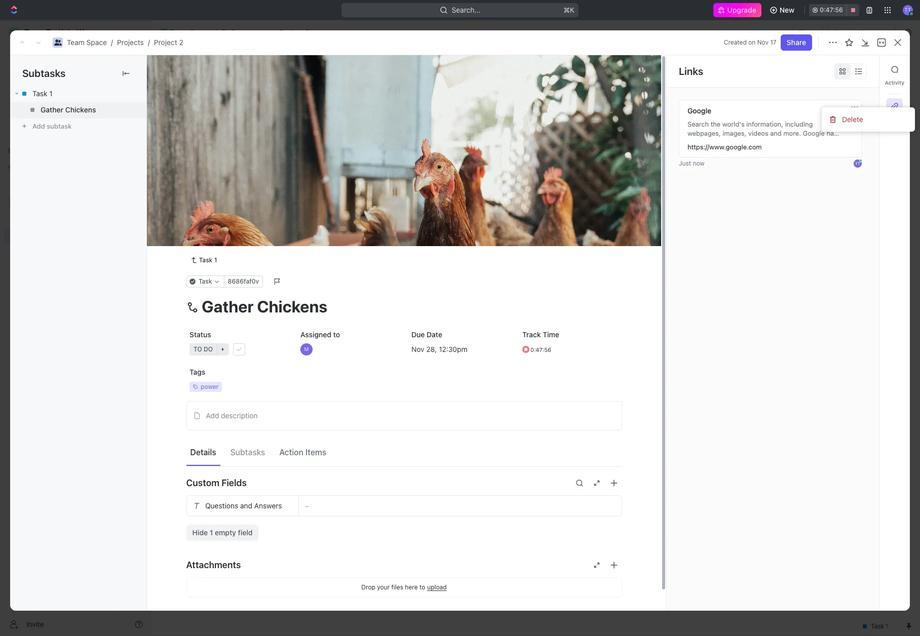 Task type: locate. For each thing, give the bounding box(es) containing it.
2 horizontal spatial user group image
[[161, 30, 167, 35]]

project 2
[[280, 28, 310, 36], [176, 60, 236, 77]]

search...
[[452, 6, 481, 14]]

task 1 link
[[10, 86, 146, 102], [186, 254, 221, 266]]

1 horizontal spatial team space link
[[158, 26, 213, 39]]

share down the new button
[[798, 28, 817, 36]]

subtasks inside button
[[230, 448, 265, 457]]

1 vertical spatial to
[[333, 330, 340, 339]]

user group image inside team space link
[[161, 30, 167, 35]]

0 vertical spatial hide
[[800, 93, 816, 102]]

1 vertical spatial add task
[[272, 143, 299, 150]]

items
[[305, 448, 326, 457]]

0 vertical spatial space
[[190, 28, 210, 36]]

0 vertical spatial projects
[[231, 28, 258, 36]]

add down calendar link at top
[[272, 143, 284, 150]]

track
[[522, 330, 541, 339]]

1 vertical spatial share
[[787, 38, 806, 47]]

1 button
[[227, 175, 241, 185], [228, 193, 242, 203]]

hide
[[800, 93, 816, 102], [526, 119, 539, 126], [192, 528, 208, 537]]

1 horizontal spatial team
[[170, 28, 188, 36]]

share button right "17"
[[781, 34, 812, 51]]

1 button down progress
[[227, 175, 241, 185]]

spaces
[[8, 164, 30, 172]]

activity
[[885, 80, 904, 86]]

1 vertical spatial subtasks
[[230, 448, 265, 457]]

date
[[426, 330, 442, 339]]

/
[[215, 28, 217, 36], [263, 28, 265, 36], [111, 38, 113, 47], [148, 38, 150, 47]]

subtasks button
[[226, 443, 269, 462]]

upload button
[[427, 584, 447, 591]]

add description
[[206, 411, 258, 420]]

0 horizontal spatial team space link
[[67, 38, 107, 47]]

home
[[24, 53, 44, 61]]

status
[[189, 330, 211, 339]]

task
[[862, 65, 878, 73], [32, 89, 47, 98], [286, 143, 299, 150], [204, 176, 220, 185], [204, 194, 220, 202], [219, 211, 234, 220], [199, 256, 212, 264]]

2 vertical spatial user group image
[[10, 199, 18, 205]]

0 horizontal spatial task 1 link
[[10, 86, 146, 102]]

2 horizontal spatial hide
[[800, 93, 816, 102]]

favorites
[[8, 147, 35, 155]]

0 vertical spatial task 1 link
[[10, 86, 146, 102]]

0 vertical spatial task 1
[[32, 89, 53, 98]]

1 horizontal spatial user group image
[[54, 40, 62, 46]]

links
[[679, 65, 703, 77]]

to right the 'here' at bottom
[[419, 584, 425, 591]]

task 1 down do
[[199, 256, 217, 264]]

2 vertical spatial to
[[419, 584, 425, 591]]

1 horizontal spatial project 2 link
[[267, 26, 312, 39]]

1 vertical spatial project
[[154, 38, 177, 47]]

projects
[[231, 28, 258, 36], [117, 38, 144, 47]]

8686faf0v button
[[223, 276, 263, 288]]

to left do
[[188, 240, 196, 247]]

add task button
[[841, 61, 884, 78], [260, 141, 303, 153], [200, 210, 238, 222]]

0 vertical spatial 1 button
[[227, 175, 241, 185]]

action items button
[[275, 443, 330, 462]]

track time
[[522, 330, 559, 339]]

task 1 link down do
[[186, 254, 221, 266]]

user group image
[[161, 30, 167, 35], [54, 40, 62, 46], [10, 199, 18, 205]]

task 1
[[32, 89, 53, 98], [204, 176, 225, 185], [199, 256, 217, 264]]

1 vertical spatial team
[[67, 38, 85, 47]]

0 horizontal spatial team
[[67, 38, 85, 47]]

chickens
[[65, 105, 96, 114]]

project
[[280, 28, 303, 36], [154, 38, 177, 47], [176, 60, 221, 77]]

projects link
[[219, 26, 261, 39], [117, 38, 144, 47]]

add task down calendar
[[272, 143, 299, 150]]

2 vertical spatial add task button
[[200, 210, 238, 222]]

created on nov 17
[[724, 39, 777, 46]]

0 vertical spatial add task button
[[841, 61, 884, 78]]

add
[[847, 65, 860, 73], [272, 143, 284, 150], [204, 211, 217, 220], [206, 411, 219, 420]]

add task down task 2
[[204, 211, 234, 220]]

answers
[[254, 501, 282, 510]]

1 button right task 2
[[228, 193, 242, 203]]

gather chickens
[[41, 105, 96, 114]]

team for team space / projects / project 2
[[67, 38, 85, 47]]

team space link
[[158, 26, 213, 39], [67, 38, 107, 47]]

1 horizontal spatial add task button
[[260, 141, 303, 153]]

board
[[189, 93, 209, 102]]

search button
[[746, 91, 786, 105]]

to
[[188, 240, 196, 247], [333, 330, 340, 339], [419, 584, 425, 591]]

1 horizontal spatial projects
[[231, 28, 258, 36]]

add task
[[847, 65, 878, 73], [272, 143, 299, 150], [204, 211, 234, 220]]

user group image left team space
[[161, 30, 167, 35]]

0 horizontal spatial projects link
[[117, 38, 144, 47]]

add task button down task 2
[[200, 210, 238, 222]]

team for team space
[[170, 28, 188, 36]]

user group image down 'spaces'
[[10, 199, 18, 205]]

space
[[190, 28, 210, 36], [86, 38, 107, 47]]

add task up customize
[[847, 65, 878, 73]]

2 vertical spatial task 1
[[199, 256, 217, 264]]

list
[[228, 93, 240, 102]]

0 horizontal spatial hide
[[192, 528, 208, 537]]

Edit task name text field
[[186, 297, 622, 316]]

delete button
[[826, 111, 911, 128]]

hide 1 empty field
[[192, 528, 253, 537]]

calendar
[[258, 93, 289, 102]]

gantt
[[344, 93, 363, 102]]

0 vertical spatial to
[[188, 240, 196, 247]]

1 horizontal spatial subtasks
[[230, 448, 265, 457]]

1
[[49, 89, 53, 98], [221, 176, 225, 185], [236, 176, 239, 184], [237, 194, 240, 202], [214, 256, 217, 264], [210, 528, 213, 537]]

team inside team space link
[[170, 28, 188, 36]]

0 horizontal spatial subtasks
[[22, 67, 65, 79]]

2
[[305, 28, 310, 36], [179, 38, 183, 47], [224, 60, 233, 77], [241, 143, 244, 150], [221, 194, 226, 202], [219, 240, 223, 247]]

https://www.google.com
[[688, 143, 762, 151]]

to do
[[188, 240, 207, 247]]

to right assigned
[[333, 330, 340, 339]]

2 vertical spatial hide
[[192, 528, 208, 537]]

add task button down calendar link at top
[[260, 141, 303, 153]]

favorites button
[[4, 145, 39, 157]]

1 horizontal spatial hide
[[526, 119, 539, 126]]

add up customize
[[847, 65, 860, 73]]

subtasks down 'home'
[[22, 67, 65, 79]]

0 horizontal spatial add task
[[204, 211, 234, 220]]

attachments button
[[186, 553, 622, 577]]

user group image inside tree
[[10, 199, 18, 205]]

0 vertical spatial project 2
[[280, 28, 310, 36]]

user group image for tree in sidebar navigation
[[10, 199, 18, 205]]

due date
[[411, 330, 442, 339]]

task 1 up the dashboards
[[32, 89, 53, 98]]

0 vertical spatial team
[[170, 28, 188, 36]]

2 horizontal spatial to
[[419, 584, 425, 591]]

0 horizontal spatial projects
[[117, 38, 144, 47]]

space for team space
[[190, 28, 210, 36]]

in progress
[[188, 143, 229, 150]]

add left the description
[[206, 411, 219, 420]]

task 1 up task 2
[[204, 176, 225, 185]]

1 vertical spatial hide
[[526, 119, 539, 126]]

details button
[[186, 443, 220, 462]]

tree inside sidebar navigation
[[4, 176, 147, 313]]

1 horizontal spatial project 2
[[280, 28, 310, 36]]

⌘k
[[563, 6, 575, 14]]

0 horizontal spatial space
[[86, 38, 107, 47]]

0 vertical spatial add task
[[847, 65, 878, 73]]

1 vertical spatial add task button
[[260, 141, 303, 153]]

attachments
[[186, 560, 241, 571]]

drop
[[361, 584, 375, 591]]

1 horizontal spatial task 1 link
[[186, 254, 221, 266]]

user group image up home link
[[54, 40, 62, 46]]

upload
[[427, 584, 447, 591]]

subtasks
[[22, 67, 65, 79], [230, 448, 265, 457]]

assigned
[[300, 330, 331, 339]]

user group image for right team space link
[[161, 30, 167, 35]]

custom
[[186, 478, 219, 489]]

1 vertical spatial user group image
[[54, 40, 62, 46]]

0 horizontal spatial project 2
[[176, 60, 236, 77]]

0 vertical spatial subtasks
[[22, 67, 65, 79]]

fields
[[222, 478, 247, 489]]

1 vertical spatial space
[[86, 38, 107, 47]]

task 1 link up the chickens in the left of the page
[[10, 86, 146, 102]]

add task button up customize
[[841, 61, 884, 78]]

tree
[[4, 176, 147, 313]]

action items
[[279, 448, 326, 457]]

here
[[405, 584, 418, 591]]

team space
[[170, 28, 210, 36]]

calendar link
[[256, 91, 289, 105]]

0 horizontal spatial add task button
[[200, 210, 238, 222]]

share
[[798, 28, 817, 36], [787, 38, 806, 47]]

0 vertical spatial user group image
[[161, 30, 167, 35]]

1 vertical spatial 1 button
[[228, 193, 242, 203]]

due
[[411, 330, 425, 339]]

gantt link
[[342, 91, 363, 105]]

0 horizontal spatial user group image
[[10, 199, 18, 205]]

1 horizontal spatial space
[[190, 28, 210, 36]]

1 button for 1
[[227, 175, 241, 185]]

subtasks up "fields"
[[230, 448, 265, 457]]

share right "17"
[[787, 38, 806, 47]]



Task type: describe. For each thing, give the bounding box(es) containing it.
inbox
[[24, 70, 42, 79]]

1 button for 2
[[228, 193, 242, 203]]

delete
[[842, 115, 863, 124]]

empty
[[215, 528, 236, 537]]

hide inside button
[[526, 119, 539, 126]]

now
[[693, 160, 705, 167]]

invite
[[26, 620, 44, 628]]

questions
[[205, 501, 238, 510]]

1 horizontal spatial add task
[[272, 143, 299, 150]]

hide button
[[788, 91, 819, 105]]

google
[[688, 106, 711, 115]]

1 inside custom fields element
[[210, 528, 213, 537]]

add description button
[[190, 408, 618, 424]]

1 horizontal spatial to
[[333, 330, 340, 339]]

1 vertical spatial projects
[[117, 38, 144, 47]]

details
[[190, 448, 216, 457]]

17
[[770, 39, 777, 46]]

docs link
[[4, 84, 147, 100]]

custom fields element
[[186, 495, 622, 541]]

1 vertical spatial project 2
[[176, 60, 236, 77]]

projects inside projects link
[[231, 28, 258, 36]]

1 vertical spatial task 1
[[204, 176, 225, 185]]

just now
[[679, 160, 705, 167]]

on
[[748, 39, 756, 46]]

custom fields button
[[186, 471, 622, 495]]

0 vertical spatial share
[[798, 28, 817, 36]]

add down task 2
[[204, 211, 217, 220]]

to inside drop your files here to upload
[[419, 584, 425, 591]]

0:47:56 button
[[809, 4, 859, 16]]

created
[[724, 39, 747, 46]]

task sidebar content section
[[666, 55, 879, 611]]

in
[[188, 143, 194, 150]]

tt
[[855, 161, 860, 166]]

just
[[679, 160, 691, 167]]

task sidebar navigation tab list
[[884, 61, 906, 137]]

questions and answers
[[205, 501, 282, 510]]

action
[[279, 448, 303, 457]]

drop your files here to upload
[[361, 584, 447, 591]]

customize
[[834, 93, 869, 102]]

dashboards
[[24, 104, 64, 113]]

assignees button
[[410, 117, 457, 129]]

0 vertical spatial project
[[280, 28, 303, 36]]

2 horizontal spatial add task
[[847, 65, 878, 73]]

assigned to
[[300, 330, 340, 339]]

list link
[[226, 91, 240, 105]]

8686faf0v
[[228, 278, 259, 285]]

team space / projects / project 2
[[67, 38, 183, 47]]

Search tasks... text field
[[794, 115, 895, 130]]

board link
[[187, 91, 209, 105]]

assignees
[[422, 119, 452, 126]]

space for team space / projects / project 2
[[86, 38, 107, 47]]

and
[[240, 501, 252, 510]]

inbox link
[[4, 66, 147, 83]]

automations
[[833, 28, 875, 36]]

new button
[[765, 2, 801, 18]]

gather chickens link
[[10, 102, 146, 118]]

2 horizontal spatial add task button
[[841, 61, 884, 78]]

files
[[391, 584, 403, 591]]

your
[[377, 584, 390, 591]]

add inside add description button
[[206, 411, 219, 420]]

2 vertical spatial add task
[[204, 211, 234, 220]]

hide inside custom fields element
[[192, 528, 208, 537]]

field
[[238, 528, 253, 537]]

0:47:56
[[820, 6, 843, 14]]

sidebar navigation
[[0, 20, 151, 636]]

0 horizontal spatial to
[[188, 240, 196, 247]]

dashboards link
[[4, 101, 147, 117]]

table link
[[305, 91, 325, 105]]

home link
[[4, 49, 147, 65]]

1 vertical spatial task 1 link
[[186, 254, 221, 266]]

new
[[780, 6, 795, 14]]

custom fields
[[186, 478, 247, 489]]

hide button
[[522, 117, 543, 129]]

time
[[543, 330, 559, 339]]

upgrade
[[727, 6, 756, 14]]

share button down new
[[792, 24, 824, 41]]

search
[[759, 93, 783, 102]]

table
[[307, 93, 325, 102]]

1 horizontal spatial projects link
[[219, 26, 261, 39]]

tags
[[189, 368, 205, 376]]

description
[[221, 411, 258, 420]]

2 vertical spatial project
[[176, 60, 221, 77]]

hide inside dropdown button
[[800, 93, 816, 102]]

customize button
[[821, 91, 872, 105]]

progress
[[196, 143, 229, 150]]

gather
[[41, 105, 63, 114]]

nov
[[757, 39, 769, 46]]

upgrade link
[[713, 3, 761, 17]]

task 2
[[204, 194, 226, 202]]

docs
[[24, 87, 41, 96]]

do
[[198, 240, 207, 247]]

0 horizontal spatial project 2 link
[[154, 38, 183, 47]]



Task type: vqa. For each thing, say whether or not it's contained in the screenshot.
1 inside custom fields element
yes



